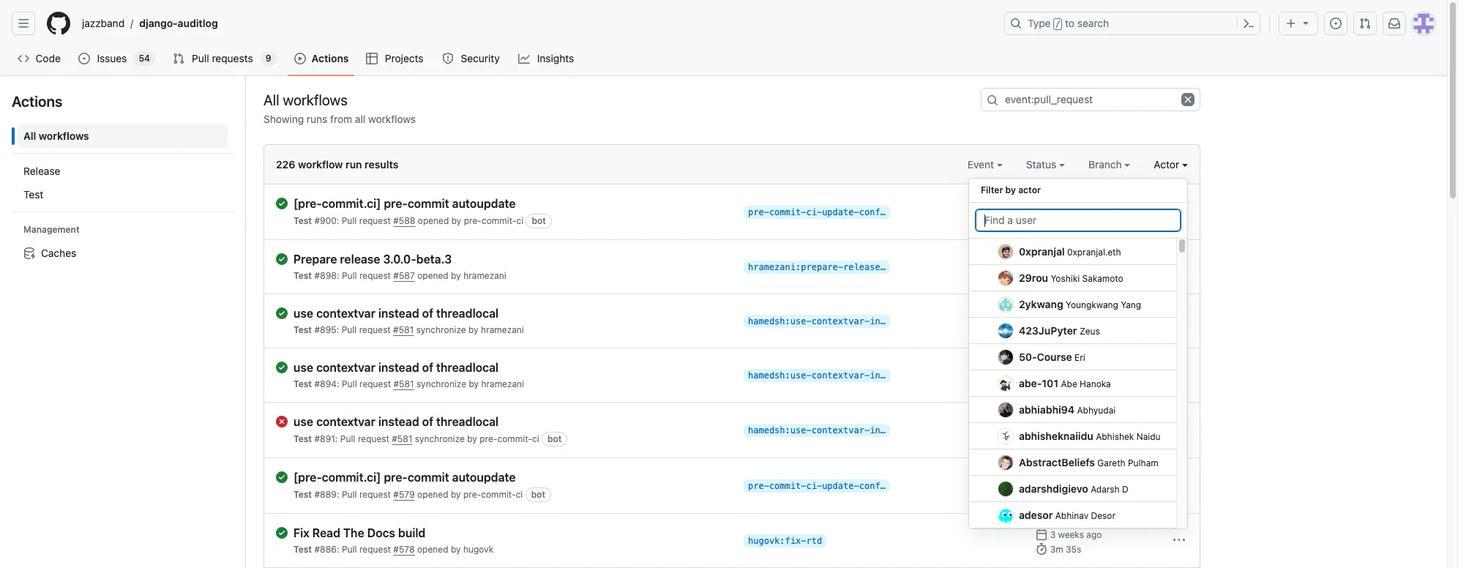 Task type: describe. For each thing, give the bounding box(es) containing it.
autoupdate for pull request #588 opened             by pre-commit-ci
[[452, 197, 516, 210]]

pull right #889:
[[342, 489, 357, 500]]

3 instead- from the top
[[870, 425, 912, 436]]

calendar image for fix read the docs build
[[1036, 529, 1048, 540]]

youngkwang
[[1066, 299, 1119, 310]]

prepare release 3.0.0-beta.3 link
[[294, 252, 732, 267]]

show options image for 2m 22s
[[1174, 315, 1185, 327]]

instead- for use contextvar instead of threadlocal test #894: pull request #581 synchronize             by hramezani
[[870, 370, 912, 381]]

projects
[[385, 52, 424, 64]]

zeus
[[1080, 326, 1100, 337]]

completed successfully image for use contextvar instead of threadlocal test #894: pull request #581 synchronize             by hramezani
[[276, 362, 288, 373]]

test link
[[18, 183, 228, 206]]

#581 link for use contextvar instead of threadlocal test #895: pull request #581 synchronize             by hramezani
[[393, 324, 414, 335]]

docs
[[367, 526, 395, 540]]

d
[[1122, 484, 1129, 495]]

3m for fix read the docs build
[[1050, 544, 1064, 555]]

requests
[[212, 52, 253, 64]]

abhyudai
[[1077, 405, 1116, 416]]

22s
[[1066, 324, 1081, 335]]

by inside menu
[[1006, 185, 1016, 195]]

bot for pull request #588 opened             by pre-commit-ci
[[532, 215, 546, 226]]

weeks for 54s
[[1058, 364, 1084, 375]]

caches link
[[18, 242, 228, 265]]

#581 for use contextvar instead of threadlocal test #895: pull request #581 synchronize             by hramezani
[[393, 324, 414, 335]]

showing
[[264, 113, 304, 125]]

adarsh
[[1091, 484, 1120, 495]]

0xpranjal 0xpranjal.eth
[[1019, 245, 1121, 258]]

@50 course image
[[999, 350, 1013, 364]]

prepare
[[294, 253, 337, 266]]

hramezani link for use contextvar instead of threadlocal test #894: pull request #581 synchronize             by hramezani
[[481, 379, 524, 390]]

ci- for pull request #588 opened             by pre-commit-ci
[[806, 207, 822, 217]]

3 completed successfully image from the top
[[276, 472, 288, 483]]

calendar image for 2m 54s
[[1036, 363, 1048, 375]]

#891:
[[314, 433, 338, 444]]

ci for pull request #579 opened             by pre-commit-ci
[[516, 489, 523, 500]]

226
[[276, 158, 295, 171]]

3 opened from the top
[[417, 489, 449, 500]]

3m for use contextvar instead of threadlocal
[[1050, 433, 1064, 444]]

instead for use contextvar instead of threadlocal test #894: pull request #581 synchronize             by hramezani
[[378, 361, 419, 374]]

actor button
[[1154, 157, 1188, 172]]

filter by actor
[[981, 185, 1041, 195]]

event button
[[968, 157, 1003, 172]]

0 vertical spatial git pull request image
[[1360, 18, 1371, 29]]

caches
[[41, 247, 76, 259]]

hugovk
[[463, 544, 494, 555]]

use for use contextvar instead of threadlocal test #894: pull request #581 synchronize             by hramezani
[[294, 361, 313, 374]]

#900:
[[314, 215, 339, 226]]

423jupyter
[[1019, 324, 1077, 337]]

type
[[1028, 17, 1051, 29]]

226 workflow run results
[[276, 158, 399, 171]]

read
[[312, 526, 340, 540]]

ci- for pull request #579 opened             by pre-commit-ci
[[806, 481, 822, 491]]

2 3 days ago from the top
[[1050, 256, 1096, 267]]

2 weeks ago for threadlocal
[[1050, 419, 1102, 430]]

jazzband link
[[76, 12, 130, 35]]

1s
[[1066, 433, 1075, 444]]

run duration image for use contextvar instead of threadlocal test #894: pull request #581 synchronize             by hramezani
[[1036, 378, 1048, 390]]

all workflows link
[[18, 124, 228, 148]]

1 2 from the top
[[1050, 364, 1056, 375]]

hugovk:fix-rtd link
[[744, 534, 827, 548]]

code
[[36, 52, 61, 64]]

test inside filter workflows element
[[23, 188, 43, 201]]

request inside the use contextvar instead of threadlocal test #895: pull request #581 synchronize             by hramezani
[[359, 324, 391, 335]]

abhishek
[[1096, 431, 1134, 442]]

#886:
[[314, 544, 339, 555]]

all workflows inside 'link'
[[23, 130, 89, 142]]

hramezani:prepare-release-3-beta3 link
[[744, 261, 923, 274]]

3 hamedsh:use- from the top
[[748, 425, 812, 436]]

3 contextvar- from the top
[[812, 425, 870, 436]]

adesor
[[1019, 509, 1053, 521]]

issue opened image for topmost 'git pull request' icon
[[1330, 18, 1342, 29]]

use contextvar instead of threadlocal test #895: pull request #581 synchronize             by hramezani
[[294, 307, 524, 335]]

type / to search
[[1028, 17, 1109, 29]]

hramezani link for prepare release 3.0.0-beta.3 test #898: pull request #587 opened             by hramezani
[[464, 270, 506, 281]]

2 vertical spatial #581
[[392, 433, 413, 444]]

ago down "branch"
[[1080, 201, 1096, 212]]

52s
[[1066, 489, 1081, 500]]

abhiabhi94 abhyudai
[[1019, 403, 1116, 416]]

autoupdate for pull request #579 opened             by pre-commit-ci
[[452, 471, 516, 484]]

29rou yoshiki sakamoto
[[1019, 272, 1124, 284]]

pulham
[[1128, 458, 1159, 469]]

prepare release 3.0.0-beta.3 test #898: pull request #587 opened             by hramezani
[[294, 253, 506, 281]]

insights
[[537, 52, 574, 64]]

days for first calendar icon from the top of the page
[[1058, 201, 1078, 212]]

pre-commit-ci-update-config for pull request #588 opened             by pre-commit-ci
[[748, 207, 891, 217]]

[pre- for #900:
[[294, 197, 322, 210]]

9
[[266, 53, 271, 64]]

pull right "#891:"
[[340, 433, 355, 444]]

hramezani link for use contextvar instead of threadlocal test #895: pull request #581 synchronize             by hramezani
[[481, 324, 524, 335]]

calendar image for 2m 52s
[[1036, 474, 1048, 485]]

3m 1s
[[1050, 433, 1075, 444]]

2 weeks ago for autoupdate
[[1050, 474, 1102, 485]]

abstractbeliefs
[[1019, 456, 1095, 469]]

3 run duration image from the top
[[1036, 433, 1048, 444]]

0 vertical spatial all
[[264, 91, 279, 108]]

failed image
[[276, 416, 288, 428]]

use for use contextvar instead of threadlocal test #895: pull request #581 synchronize             by hramezani
[[294, 307, 313, 320]]

instead- for use contextvar instead of threadlocal test #895: pull request #581 synchronize             by hramezani
[[870, 316, 912, 327]]

table image
[[366, 53, 378, 64]]

django-auditlog link
[[133, 12, 224, 35]]

by inside prepare release 3.0.0-beta.3 test #898: pull request #587 opened             by hramezani
[[451, 270, 461, 281]]

pre-commit-ci-update-config link for pull request #579 opened             by pre-commit-ci
[[744, 480, 891, 493]]

bot for pull request #581 synchronize             by pre-commit-ci
[[548, 433, 562, 444]]

hamedsh:use- for use contextvar instead of threadlocal test #894: pull request #581 synchronize             by hramezani
[[748, 370, 812, 381]]

test left #889:
[[294, 489, 312, 500]]

pre-commit-ci-update-config link for pull request #588 opened             by pre-commit-ci
[[744, 206, 891, 219]]

3m 35s
[[1050, 544, 1082, 555]]

hramezani:prepare-
[[748, 262, 843, 272]]

abstractbeliefs gareth pulham
[[1019, 456, 1159, 469]]

pre-commit-ci link for pull request #588 opened             by pre-commit-ci
[[464, 215, 524, 226]]

opened inside fix read the docs build test #886: pull request #578 opened             by hugovk
[[417, 544, 448, 555]]

commit.ci] for pull request #579 opened             by pre-commit-ci
[[322, 471, 381, 484]]

test #891:
[[294, 433, 340, 444]]

run duration image for beta.3
[[1036, 269, 1048, 281]]

@423jupyter image
[[999, 323, 1013, 338]]

code image
[[18, 53, 29, 64]]

pull inside fix read the docs build test #886: pull request #578 opened             by hugovk
[[342, 544, 357, 555]]

use contextvar instead of threadlocal
[[294, 415, 499, 428]]

hramezani inside prepare release 3.0.0-beta.3 test #898: pull request #587 opened             by hramezani
[[464, 270, 506, 281]]

0 vertical spatial workflows
[[283, 91, 348, 108]]

last week
[[1050, 310, 1089, 321]]

pre-commit-ci link for pull request #579 opened             by pre-commit-ci
[[463, 489, 523, 500]]

update- for pull request #588 opened             by pre-commit-ci
[[822, 207, 859, 217]]

1 2 weeks ago from the top
[[1050, 364, 1102, 375]]

101
[[1042, 377, 1059, 390]]

3 for prepare release 3.0.0-beta.3
[[1050, 256, 1056, 267]]

synchronize for use contextvar instead of threadlocal test #895: pull request #581 synchronize             by hramezani
[[416, 324, 466, 335]]

release link
[[18, 160, 228, 183]]

@2ykwang image
[[999, 297, 1013, 312]]

test #889:
[[294, 489, 342, 500]]

weeks for 1s
[[1058, 419, 1084, 430]]

contextvar- for use contextvar instead of threadlocal test #895: pull request #581 synchronize             by hramezani
[[812, 316, 870, 327]]

0 horizontal spatial actions
[[12, 93, 62, 110]]

423jupyter zeus
[[1019, 324, 1100, 337]]

graph image
[[519, 53, 530, 64]]

code link
[[12, 48, 67, 70]]

show options image for 3m 1s
[[1174, 424, 1185, 436]]

workflows inside 'link'
[[39, 130, 89, 142]]

days for calendar image associated with prepare release 3.0.0-beta.3
[[1058, 256, 1078, 267]]

#588
[[393, 215, 415, 226]]

sakamoto
[[1083, 273, 1124, 284]]

pre-commit-ci link for pull request #581 synchronize             by pre-commit-ci
[[480, 433, 539, 444]]

3 use contextvar instead of threadlocal link from the top
[[294, 414, 732, 429]]

calendar image for 2m 22s
[[1036, 309, 1048, 321]]

test inside fix read the docs build test #886: pull request #578 opened             by hugovk
[[294, 544, 312, 555]]

projects link
[[361, 48, 431, 70]]

of- for use contextvar instead of threadlocal test #894: pull request #581 synchronize             by hramezani
[[912, 370, 928, 381]]

workflow
[[298, 158, 343, 171]]

29rou
[[1019, 272, 1049, 284]]

test inside prepare release 3.0.0-beta.3 test #898: pull request #587 opened             by hramezani
[[294, 270, 312, 281]]

@abhiabhi94 image
[[999, 402, 1013, 417]]

completed successfully image for [pre-commit.ci] pre-commit autoupdate
[[276, 198, 288, 209]]

hugovk:fix-rtd
[[748, 536, 822, 546]]

actions link
[[288, 48, 355, 70]]

use for use contextvar instead of threadlocal
[[294, 415, 313, 428]]

2 vertical spatial #581 link
[[392, 433, 413, 444]]

30s
[[1066, 270, 1081, 281]]

actions inside actions link
[[312, 52, 349, 64]]

homepage image
[[47, 12, 70, 35]]

1 opened from the top
[[418, 215, 449, 226]]

jazzband / django-auditlog
[[82, 17, 218, 30]]

yang
[[1121, 299, 1142, 310]]

2 run duration image from the top
[[1036, 488, 1048, 500]]

threadlocal for use contextvar instead of threadlocal test #894: pull request #581 synchronize             by hramezani
[[436, 361, 499, 374]]

contextvar for use contextvar instead of threadlocal test #894: pull request #581 synchronize             by hramezani
[[316, 361, 376, 374]]

command palette image
[[1243, 18, 1255, 29]]

commit- for pull request #588 opened             by pre-commit-ci
[[482, 215, 516, 226]]

event
[[968, 158, 997, 171]]

#581 for use contextvar instead of threadlocal test #894: pull request #581 synchronize             by hramezani
[[393, 379, 414, 390]]

[pre-commit.ci] pre-commit autoupdate link for pull request #588 opened             by pre-commit-ci
[[294, 196, 732, 211]]

clear filters image
[[1182, 93, 1195, 106]]

update- for pull request #579 opened             by pre-commit-ci
[[822, 481, 859, 491]]

eri
[[1075, 352, 1086, 363]]

2m 54s
[[1050, 379, 1082, 390]]

0xpranjal.eth
[[1068, 247, 1121, 258]]

request down use contextvar instead of threadlocal
[[358, 433, 389, 444]]

gareth
[[1098, 458, 1126, 469]]

of for use contextvar instead of threadlocal test #894: pull request #581 synchronize             by hramezani
[[422, 361, 433, 374]]

@adarshdigievo image
[[999, 481, 1013, 496]]

Find a user text field
[[975, 209, 1182, 232]]

0xpranjal
[[1019, 245, 1065, 258]]

run duration image for docs
[[1036, 543, 1048, 555]]

show options image for prepare release 3.0.0-beta.3
[[1174, 261, 1185, 272]]

rtd
[[806, 536, 822, 546]]

notifications image
[[1389, 18, 1401, 29]]

threadvars for use contextvar instead of threadlocal test #894: pull request #581 synchronize             by hramezani
[[928, 370, 981, 381]]

#588 link
[[393, 215, 415, 226]]

ago for 3m 1s
[[1087, 419, 1102, 430]]



Task type: locate. For each thing, give the bounding box(es) containing it.
test #900:
[[294, 215, 342, 226]]

all workflows up runs
[[264, 91, 348, 108]]

2 of from the top
[[422, 361, 433, 374]]

3 days ago up 0xpranjal 0xpranjal.eth
[[1050, 201, 1096, 212]]

hamedsh:use-contextvar-instead-of-threadvars for use contextvar instead of threadlocal test #895: pull request #581 synchronize             by hramezani
[[748, 316, 981, 327]]

1 vertical spatial of
[[422, 361, 433, 374]]

3 weeks from the top
[[1058, 474, 1084, 485]]

hamedsh:use- for use contextvar instead of threadlocal test #895: pull request #581 synchronize             by hramezani
[[748, 316, 812, 327]]

of for use contextvar instead of threadlocal
[[422, 415, 433, 428]]

course
[[1037, 351, 1072, 363]]

#579
[[393, 489, 415, 500]]

[pre-commit.ci] pre-commit autoupdate link
[[294, 196, 732, 211], [294, 470, 732, 485]]

instead inside the use contextvar instead of threadlocal test #894: pull request #581 synchronize             by hramezani
[[378, 361, 419, 374]]

search image
[[987, 94, 999, 106]]

1 vertical spatial threadvars
[[928, 370, 981, 381]]

0 horizontal spatial all workflows
[[23, 130, 89, 142]]

#898:
[[314, 270, 339, 281]]

calendar image for prepare release 3.0.0-beta.3
[[1036, 255, 1048, 267]]

completed successfully image
[[276, 308, 288, 319], [276, 362, 288, 373], [276, 472, 288, 483]]

0 vertical spatial use
[[294, 307, 313, 320]]

3-
[[886, 262, 896, 272]]

2 weeks ago up 52s
[[1050, 474, 1102, 485]]

test down release
[[23, 188, 43, 201]]

play image
[[294, 53, 306, 64]]

of inside the use contextvar instead of threadlocal test #894: pull request #581 synchronize             by hramezani
[[422, 361, 433, 374]]

config for pull request #588 opened             by pre-commit-ci
[[859, 207, 891, 217]]

2 vertical spatial completed successfully image
[[276, 472, 288, 483]]

run duration image left yoshiki
[[1036, 269, 1048, 281]]

abhinav
[[1056, 510, 1089, 521]]

/ inside jazzband / django-auditlog
[[130, 17, 133, 30]]

1 vertical spatial #581 link
[[393, 379, 414, 390]]

0 vertical spatial hamedsh:use-
[[748, 316, 812, 327]]

test inside the use contextvar instead of threadlocal test #895: pull request #581 synchronize             by hramezani
[[294, 324, 312, 335]]

3 hamedsh:use-contextvar-instead-of-threadvars from the top
[[748, 425, 981, 436]]

2 contextvar from the top
[[316, 361, 376, 374]]

0 horizontal spatial issue opened image
[[79, 53, 90, 64]]

3 show options image from the top
[[1174, 424, 1185, 436]]

1 vertical spatial [pre-
[[294, 471, 322, 484]]

3 completed successfully image from the top
[[276, 527, 288, 539]]

#578
[[393, 544, 415, 555]]

@abe 101 image
[[999, 376, 1013, 391]]

2 2 from the top
[[1050, 419, 1056, 430]]

calendar image up "101"
[[1036, 363, 1048, 375]]

fix
[[294, 526, 310, 540]]

0 vertical spatial autoupdate
[[452, 197, 516, 210]]

synchronize inside the use contextvar instead of threadlocal test #895: pull request #581 synchronize             by hramezani
[[416, 324, 466, 335]]

2 [pre-commit.ci] pre-commit autoupdate link from the top
[[294, 470, 732, 485]]

by inside the use contextvar instead of threadlocal test #894: pull request #581 synchronize             by hramezani
[[469, 379, 479, 390]]

1 commit from the top
[[408, 197, 449, 210]]

2 down abstractbeliefs
[[1050, 474, 1056, 485]]

status button
[[1026, 157, 1065, 172]]

ci- up "hramezani:prepare-"
[[806, 207, 822, 217]]

all inside 'link'
[[23, 130, 36, 142]]

1 vertical spatial workflows
[[368, 113, 416, 125]]

shield image
[[442, 53, 454, 64]]

@adesor image
[[999, 508, 1013, 522]]

instead down the use contextvar instead of threadlocal test #895: pull request #581 synchronize             by hramezani
[[378, 361, 419, 374]]

1 run duration image from the top
[[1036, 324, 1048, 335]]

2 down abhiabhi94
[[1050, 419, 1056, 430]]

#579 link
[[393, 489, 415, 500]]

use contextvar instead of threadlocal link
[[294, 306, 732, 321], [294, 360, 732, 375], [294, 414, 732, 429]]

1 [pre- from the top
[[294, 197, 322, 210]]

2 vertical spatial completed successfully image
[[276, 527, 288, 539]]

security
[[461, 52, 500, 64]]

3 2m from the top
[[1050, 379, 1063, 390]]

week
[[1068, 310, 1089, 321]]

2 ci- from the top
[[806, 481, 822, 491]]

pre-commit-ci-update-config link up rtd
[[744, 480, 891, 493]]

2 instead from the top
[[378, 361, 419, 374]]

pre-commit-ci-update-config up hramezani:prepare-release-3-beta3 link
[[748, 207, 891, 217]]

workflows up runs
[[283, 91, 348, 108]]

3 days ago up 30s
[[1050, 256, 1096, 267]]

bot for pull request #579 opened             by pre-commit-ci
[[531, 489, 546, 500]]

1 show options image from the top
[[1174, 206, 1185, 217]]

threadlocal inside the use contextvar instead of threadlocal test #894: pull request #581 synchronize             by hramezani
[[436, 361, 499, 374]]

2 vertical spatial synchronize
[[415, 433, 465, 444]]

run duration image left 2m 22s
[[1036, 324, 1048, 335]]

hramezani
[[464, 270, 506, 281], [481, 324, 524, 335], [481, 379, 524, 390]]

0 vertical spatial commit
[[408, 197, 449, 210]]

synchronize for use contextvar instead of threadlocal test #894: pull request #581 synchronize             by hramezani
[[417, 379, 466, 390]]

git pull request image
[[1360, 18, 1371, 29], [173, 53, 185, 64]]

#581 up use contextvar instead of threadlocal
[[393, 379, 414, 390]]

2 weeks ago down eri
[[1050, 364, 1102, 375]]

2 instead- from the top
[[870, 370, 912, 381]]

naidu
[[1137, 431, 1161, 442]]

hramezani for use contextvar instead of threadlocal test #895: pull request #581 synchronize             by hramezani
[[481, 324, 524, 335]]

by inside the use contextvar instead of threadlocal test #895: pull request #581 synchronize             by hramezani
[[469, 324, 479, 335]]

all up 'showing'
[[264, 91, 279, 108]]

run duration image left 3m 1s
[[1036, 433, 1048, 444]]

pull
[[192, 52, 209, 64], [342, 215, 357, 226], [342, 270, 357, 281], [342, 324, 357, 335], [342, 379, 357, 390], [340, 433, 355, 444], [342, 489, 357, 500], [342, 544, 357, 555]]

contextvar inside the use contextvar instead of threadlocal test #895: pull request #581 synchronize             by hramezani
[[316, 307, 376, 320]]

1 vertical spatial 3 days ago
[[1050, 256, 1096, 267]]

1 calendar image from the top
[[1036, 255, 1048, 267]]

hramezani inside the use contextvar instead of threadlocal test #895: pull request #581 synchronize             by hramezani
[[481, 324, 524, 335]]

1 calendar image from the top
[[1036, 200, 1048, 212]]

2 threadlocal from the top
[[436, 361, 499, 374]]

1 3 from the top
[[1050, 201, 1056, 212]]

use contextvar instead of threadlocal link for use contextvar instead of threadlocal test #895: pull request #581 synchronize             by hramezani
[[294, 306, 732, 321]]

instead
[[378, 307, 419, 320], [378, 361, 419, 374], [378, 415, 419, 428]]

0 vertical spatial threadvars
[[928, 316, 981, 327]]

3 of from the top
[[422, 415, 433, 428]]

request inside prepare release 3.0.0-beta.3 test #898: pull request #587 opened             by hramezani
[[359, 270, 391, 281]]

2 run duration image from the top
[[1036, 378, 1048, 390]]

[pre-commit.ci] pre-commit autoupdate link for pull request #579 opened             by pre-commit-ci
[[294, 470, 732, 485]]

1 of- from the top
[[912, 316, 928, 327]]

hramezani for use contextvar instead of threadlocal test #894: pull request #581 synchronize             by hramezani
[[481, 379, 524, 390]]

test left "#891:"
[[294, 433, 312, 444]]

management
[[23, 224, 80, 235]]

1 vertical spatial all
[[23, 130, 36, 142]]

commit.ci] up #900:
[[322, 197, 381, 210]]

request down release
[[359, 270, 391, 281]]

[pre-commit.ci] pre-commit autoupdate for #588
[[294, 197, 516, 210]]

contextvar up "#891:"
[[316, 415, 376, 428]]

0 vertical spatial threadlocal
[[436, 307, 499, 320]]

ago down abstractbeliefs gareth pulham
[[1087, 474, 1102, 485]]

auditlog
[[178, 17, 218, 29]]

of down prepare release 3.0.0-beta.3 test #898: pull request #587 opened             by hramezani
[[422, 307, 433, 320]]

1 vertical spatial commit
[[408, 471, 449, 484]]

0 vertical spatial config
[[859, 207, 891, 217]]

1 vertical spatial use
[[294, 361, 313, 374]]

2 vertical spatial run duration image
[[1036, 433, 1048, 444]]

run duration image
[[1036, 324, 1048, 335], [1036, 378, 1048, 390], [1036, 433, 1048, 444]]

days up 2m 30s
[[1058, 256, 1078, 267]]

5 calendar image from the top
[[1036, 474, 1048, 485]]

54s
[[1066, 379, 1082, 390]]

request left the #588 link
[[359, 215, 391, 226]]

instead-
[[870, 316, 912, 327], [870, 370, 912, 381], [870, 425, 912, 436]]

ago down abhyudai
[[1087, 419, 1102, 430]]

1 [pre-commit.ci] pre-commit autoupdate link from the top
[[294, 196, 732, 211]]

of
[[422, 307, 433, 320], [422, 361, 433, 374], [422, 415, 433, 428]]

2m 22s
[[1050, 324, 1081, 335]]

4 2m from the top
[[1050, 489, 1063, 500]]

hugovk:fix-
[[748, 536, 806, 546]]

completed successfully image
[[276, 198, 288, 209], [276, 253, 288, 265], [276, 527, 288, 539]]

1 vertical spatial 3m
[[1050, 544, 1064, 555]]

1 vertical spatial instead-
[[870, 370, 912, 381]]

[pre-
[[294, 197, 322, 210], [294, 471, 322, 484]]

@abhisheknaiidu image
[[999, 429, 1013, 443]]

opened right #579
[[417, 489, 449, 500]]

0 vertical spatial run duration image
[[1036, 324, 1048, 335]]

2 vertical spatial ci
[[516, 489, 523, 500]]

1 contextvar from the top
[[316, 307, 376, 320]]

use right failed icon
[[294, 415, 313, 428]]

commit for #579
[[408, 471, 449, 484]]

1 vertical spatial ci
[[532, 433, 539, 444]]

pull right #894:
[[342, 379, 357, 390]]

pre-commit-ci-update-config link up hramezani:prepare-release-3-beta3 link
[[744, 206, 891, 219]]

show options image for 2m 52s
[[1174, 480, 1185, 491]]

2m left 52s
[[1050, 489, 1063, 500]]

days
[[1058, 201, 1078, 212], [1058, 256, 1078, 267]]

weeks for 52s
[[1058, 474, 1084, 485]]

2 use from the top
[[294, 361, 313, 374]]

1 horizontal spatial /
[[1056, 19, 1061, 29]]

#578 link
[[393, 544, 415, 555]]

54
[[139, 53, 150, 64]]

2 vertical spatial bot
[[531, 489, 546, 500]]

test down fix
[[294, 544, 312, 555]]

1 completed successfully image from the top
[[276, 198, 288, 209]]

#581 link down use contextvar instead of threadlocal
[[392, 433, 413, 444]]

1 vertical spatial 2
[[1050, 419, 1056, 430]]

issue opened image
[[1330, 18, 1342, 29], [79, 53, 90, 64]]

0 vertical spatial instead
[[378, 307, 419, 320]]

adesor abhinav desor
[[1019, 509, 1116, 521]]

abhiabhi94
[[1019, 403, 1075, 416]]

run duration image for use contextvar instead of threadlocal test #895: pull request #581 synchronize             by hramezani
[[1036, 324, 1048, 335]]

3 down status popup button
[[1050, 201, 1056, 212]]

instead for use contextvar instead of threadlocal
[[378, 415, 419, 428]]

2 opened from the top
[[417, 270, 449, 281]]

commit-
[[769, 207, 806, 217], [482, 215, 516, 226], [497, 433, 532, 444], [769, 481, 806, 491], [481, 489, 516, 500]]

pull left requests
[[192, 52, 209, 64]]

2 vertical spatial instead-
[[870, 425, 912, 436]]

#581 link up the use contextvar instead of threadlocal test #894: pull request #581 synchronize             by hramezani
[[393, 324, 414, 335]]

@0xpranjal image
[[999, 244, 1013, 259]]

@abstractbeliefs image
[[999, 455, 1013, 470]]

3 calendar image from the top
[[1036, 363, 1048, 375]]

/ inside type / to search
[[1056, 19, 1061, 29]]

threadvars left @abhisheknaiidu icon
[[928, 425, 981, 436]]

hanoka
[[1080, 379, 1111, 390]]

pre-commit-ci-update-config up rtd
[[748, 481, 891, 491]]

calendar image down abstractbeliefs
[[1036, 474, 1048, 485]]

0 vertical spatial pre-commit-ci-update-config link
[[744, 206, 891, 219]]

3 of- from the top
[[912, 425, 928, 436]]

2 calendar image from the top
[[1036, 529, 1048, 540]]

git pull request image right the 54
[[173, 53, 185, 64]]

list
[[76, 12, 996, 35], [12, 119, 234, 271]]

2 vertical spatial of
[[422, 415, 433, 428]]

0 vertical spatial 2 weeks ago
[[1050, 364, 1102, 375]]

all workflows up release
[[23, 130, 89, 142]]

2 completed successfully image from the top
[[276, 362, 288, 373]]

3 2 from the top
[[1050, 474, 1056, 485]]

1 vertical spatial issue opened image
[[79, 53, 90, 64]]

3 up 2m 30s
[[1050, 256, 1056, 267]]

/ for type
[[1056, 19, 1061, 29]]

all up release
[[23, 130, 36, 142]]

1 3 days ago from the top
[[1050, 201, 1096, 212]]

update-
[[822, 207, 859, 217], [822, 481, 859, 491]]

calendar image down adesor
[[1036, 529, 1048, 540]]

1 hamedsh:use-contextvar-instead-of-threadvars from the top
[[748, 316, 981, 327]]

1 horizontal spatial all workflows
[[264, 91, 348, 108]]

3 2 weeks ago from the top
[[1050, 474, 1102, 485]]

2 show options image from the top
[[1174, 315, 1185, 327]]

test inside the use contextvar instead of threadlocal test #894: pull request #581 synchronize             by hramezani
[[294, 379, 312, 390]]

/ left "to"
[[1056, 19, 1061, 29]]

completed successfully image for prepare release 3.0.0-beta.3
[[276, 253, 288, 265]]

0 vertical spatial ci
[[516, 215, 524, 226]]

2 2m from the top
[[1050, 324, 1063, 335]]

completed successfully image for use contextvar instead of threadlocal test #895: pull request #581 synchronize             by hramezani
[[276, 308, 288, 319]]

2 commit from the top
[[408, 471, 449, 484]]

threadlocal for use contextvar instead of threadlocal
[[436, 415, 499, 428]]

menu
[[969, 172, 1188, 541]]

2 vertical spatial workflows
[[39, 130, 89, 142]]

1 update- from the top
[[822, 207, 859, 217]]

1 vertical spatial 2 weeks ago
[[1050, 419, 1102, 430]]

0 horizontal spatial /
[[130, 17, 133, 30]]

weeks up 52s
[[1058, 474, 1084, 485]]

0 vertical spatial update-
[[822, 207, 859, 217]]

ago for 2m 30s
[[1080, 256, 1096, 267]]

request left #579 link
[[359, 489, 391, 500]]

jazzband
[[82, 17, 125, 29]]

commit up "pull request #579 opened             by pre-commit-ci"
[[408, 471, 449, 484]]

[pre- up test #900:
[[294, 197, 322, 210]]

menu containing 0xpranjal
[[969, 172, 1188, 541]]

0 vertical spatial bot
[[532, 215, 546, 226]]

1 threadvars from the top
[[928, 316, 981, 327]]

abe-
[[1019, 377, 1042, 390]]

autoupdate up 'pull request #588 opened             by pre-commit-ci'
[[452, 197, 516, 210]]

[pre-commit.ci] pre-commit autoupdate for #579
[[294, 471, 516, 484]]

ago for 2m 52s
[[1087, 474, 1102, 485]]

4 calendar image from the top
[[1036, 418, 1048, 430]]

#581 inside the use contextvar instead of threadlocal test #895: pull request #581 synchronize             by hramezani
[[393, 324, 414, 335]]

1 vertical spatial synchronize
[[417, 379, 466, 390]]

1 vertical spatial show options image
[[1174, 369, 1185, 381]]

hamedsh:use-
[[748, 316, 812, 327], [748, 370, 812, 381], [748, 425, 812, 436]]

abhisheknaiidu
[[1019, 430, 1094, 442]]

autoupdate up "pull request #579 opened             by pre-commit-ci"
[[452, 471, 516, 484]]

instead down #587 link
[[378, 307, 419, 320]]

pre-commit-ci-update-config for pull request #579 opened             by pre-commit-ci
[[748, 481, 891, 491]]

1 vertical spatial hamedsh:use-
[[748, 370, 812, 381]]

completed successfully image down the 226
[[276, 198, 288, 209]]

test left #894:
[[294, 379, 312, 390]]

update- up hramezani:prepare-release-3-beta3
[[822, 207, 859, 217]]

2 vertical spatial threadvars
[[928, 425, 981, 436]]

2m down last
[[1050, 324, 1063, 335]]

commit.ci] up #889:
[[322, 471, 381, 484]]

yoshiki
[[1051, 273, 1080, 284]]

3 run duration image from the top
[[1036, 543, 1048, 555]]

1 vertical spatial hamedsh:use-contextvar-instead-of-threadvars
[[748, 370, 981, 381]]

threadlocal inside the use contextvar instead of threadlocal test #895: pull request #581 synchronize             by hramezani
[[436, 307, 499, 320]]

contextvar for use contextvar instead of threadlocal
[[316, 415, 376, 428]]

commit.ci] for pull request #588 opened             by pre-commit-ci
[[322, 197, 381, 210]]

opened right the #588 link
[[418, 215, 449, 226]]

actor
[[1019, 185, 1041, 195]]

2 threadvars from the top
[[928, 370, 981, 381]]

1 autoupdate from the top
[[452, 197, 516, 210]]

commit- for pull request #581 synchronize             by pre-commit-ci
[[497, 433, 532, 444]]

issue opened image for bottom 'git pull request' icon
[[79, 53, 90, 64]]

1 vertical spatial days
[[1058, 256, 1078, 267]]

0 vertical spatial of
[[422, 307, 433, 320]]

[pre- for #889:
[[294, 471, 322, 484]]

instead for use contextvar instead of threadlocal test #895: pull request #581 synchronize             by hramezani
[[378, 307, 419, 320]]

use inside the use contextvar instead of threadlocal test #894: pull request #581 synchronize             by hramezani
[[294, 361, 313, 374]]

2 completed successfully image from the top
[[276, 253, 288, 265]]

1 horizontal spatial issue opened image
[[1330, 18, 1342, 29]]

1 vertical spatial actions
[[12, 93, 62, 110]]

calendar image up 29rou
[[1036, 255, 1048, 267]]

2 vertical spatial instead
[[378, 415, 419, 428]]

ci-
[[806, 207, 822, 217], [806, 481, 822, 491]]

runs
[[307, 113, 327, 125]]

1 completed successfully image from the top
[[276, 308, 288, 319]]

0 vertical spatial ci-
[[806, 207, 822, 217]]

1 vertical spatial hramezani
[[481, 324, 524, 335]]

2 hamedsh:use- from the top
[[748, 370, 812, 381]]

1 pre-commit-ci-update-config from the top
[[748, 207, 891, 217]]

0 vertical spatial use contextvar instead of threadlocal link
[[294, 306, 732, 321]]

2m 52s
[[1050, 489, 1081, 500]]

2 [pre-commit.ci] pre-commit autoupdate from the top
[[294, 471, 516, 484]]

opened
[[418, 215, 449, 226], [417, 270, 449, 281], [417, 489, 449, 500], [417, 544, 448, 555]]

triangle down image
[[1300, 17, 1312, 29]]

commit up 'pull request #588 opened             by pre-commit-ci'
[[408, 197, 449, 210]]

test left #900:
[[294, 215, 312, 226]]

0 vertical spatial instead-
[[870, 316, 912, 327]]

test left #895:
[[294, 324, 312, 335]]

#587
[[393, 270, 415, 281]]

abe
[[1061, 379, 1078, 390]]

ago up hanoka
[[1087, 364, 1102, 375]]

1 hamedsh:use-contextvar-instead-of-threadvars link from the top
[[744, 315, 981, 328]]

beta3
[[896, 262, 923, 272]]

opened down beta.3
[[417, 270, 449, 281]]

workflows up release
[[39, 130, 89, 142]]

0 vertical spatial [pre-
[[294, 197, 322, 210]]

2 vertical spatial hamedsh:use-
[[748, 425, 812, 436]]

instead inside the use contextvar instead of threadlocal test #895: pull request #581 synchronize             by hramezani
[[378, 307, 419, 320]]

[pre-commit.ci] pre-commit autoupdate link up the fix read the docs build 'link'
[[294, 470, 732, 485]]

request inside the use contextvar instead of threadlocal test #894: pull request #581 synchronize             by hramezani
[[360, 379, 391, 390]]

issue opened image left issues
[[79, 53, 90, 64]]

/ for jazzband
[[130, 17, 133, 30]]

3m left 1s
[[1050, 433, 1064, 444]]

list containing all workflows
[[12, 119, 234, 271]]

1 contextvar- from the top
[[812, 316, 870, 327]]

request down docs
[[359, 544, 391, 555]]

3 hamedsh:use-contextvar-instead-of-threadvars link from the top
[[744, 424, 981, 437]]

threadvars left @abe 101 icon
[[928, 370, 981, 381]]

calendar image
[[1036, 255, 1048, 267], [1036, 529, 1048, 540]]

0 vertical spatial list
[[76, 12, 996, 35]]

1 run duration image from the top
[[1036, 269, 1048, 281]]

1 horizontal spatial git pull request image
[[1360, 18, 1371, 29]]

2 3m from the top
[[1050, 544, 1064, 555]]

run
[[346, 158, 362, 171]]

3 for fix read the docs build
[[1050, 529, 1056, 540]]

filter workflows element
[[18, 160, 228, 206]]

1 horizontal spatial workflows
[[283, 91, 348, 108]]

use inside the use contextvar instead of threadlocal test #895: pull request #581 synchronize             by hramezani
[[294, 307, 313, 320]]

pull request #588 opened             by pre-commit-ci
[[342, 215, 524, 226]]

3 instead from the top
[[378, 415, 419, 428]]

2 vertical spatial hamedsh:use-contextvar-instead-of-threadvars
[[748, 425, 981, 436]]

insights link
[[513, 48, 581, 70]]

calendar image down abhiabhi94
[[1036, 418, 1048, 430]]

1 of from the top
[[422, 307, 433, 320]]

0 vertical spatial 3m
[[1050, 433, 1064, 444]]

1 vertical spatial git pull request image
[[173, 53, 185, 64]]

request inside fix read the docs build test #886: pull request #578 opened             by hugovk
[[359, 544, 391, 555]]

1 vertical spatial [pre-commit.ci] pre-commit autoupdate
[[294, 471, 516, 484]]

2 commit.ci] from the top
[[322, 471, 381, 484]]

2 for threadlocal
[[1050, 419, 1056, 430]]

ago down desor
[[1087, 529, 1102, 540]]

1 commit.ci] from the top
[[322, 197, 381, 210]]

from
[[330, 113, 352, 125]]

2 show options image from the top
[[1174, 369, 1185, 381]]

2 calendar image from the top
[[1036, 309, 1048, 321]]

by inside fix read the docs build test #886: pull request #578 opened             by hugovk
[[451, 544, 461, 555]]

by
[[1006, 185, 1016, 195], [452, 215, 462, 226], [451, 270, 461, 281], [469, 324, 479, 335], [469, 379, 479, 390], [467, 433, 477, 444], [451, 489, 461, 500], [451, 544, 461, 555]]

1 show options image from the top
[[1174, 261, 1185, 272]]

desor
[[1091, 510, 1116, 521]]

2ykwang youngkwang yang
[[1019, 298, 1142, 310]]

3 up "3m 35s"
[[1050, 529, 1056, 540]]

calendar image
[[1036, 200, 1048, 212], [1036, 309, 1048, 321], [1036, 363, 1048, 375], [1036, 418, 1048, 430], [1036, 474, 1048, 485]]

1 [pre-commit.ci] pre-commit autoupdate from the top
[[294, 197, 516, 210]]

showing runs from all workflows
[[264, 113, 416, 125]]

0 vertical spatial #581 link
[[393, 324, 414, 335]]

3 contextvar from the top
[[316, 415, 376, 428]]

1 2m from the top
[[1050, 270, 1063, 281]]

show options image
[[1174, 261, 1185, 272], [1174, 369, 1185, 381]]

#587 link
[[393, 270, 415, 281]]

0 vertical spatial hamedsh:use-contextvar-instead-of-threadvars
[[748, 316, 981, 327]]

show options image for use contextvar instead of threadlocal
[[1174, 369, 1185, 381]]

2 vertical spatial threadlocal
[[436, 415, 499, 428]]

1 vertical spatial completed successfully image
[[276, 362, 288, 373]]

0 vertical spatial issue opened image
[[1330, 18, 1342, 29]]

contextvar for use contextvar instead of threadlocal test #895: pull request #581 synchronize             by hramezani
[[316, 307, 376, 320]]

1 vertical spatial completed successfully image
[[276, 253, 288, 265]]

days up 0xpranjal 0xpranjal.eth
[[1058, 201, 1078, 212]]

use up test #891:
[[294, 361, 313, 374]]

2 hamedsh:use-contextvar-instead-of-threadvars link from the top
[[744, 369, 981, 382]]

run duration image left "3m 35s"
[[1036, 543, 1048, 555]]

pre-commit-ci link
[[464, 215, 524, 226], [480, 433, 539, 444], [463, 489, 523, 500]]

2 vertical spatial contextvar
[[316, 415, 376, 428]]

run duration image up adesor
[[1036, 488, 1048, 500]]

2m for prepare release 3.0.0-beta.3 test #898: pull request #587 opened             by hramezani
[[1050, 270, 1063, 281]]

completed successfully image left prepare
[[276, 253, 288, 265]]

4 opened from the top
[[417, 544, 448, 555]]

1 vertical spatial hamedsh:use-contextvar-instead-of-threadvars link
[[744, 369, 981, 382]]

4 show options image from the top
[[1174, 480, 1185, 491]]

2 hamedsh:use-contextvar-instead-of-threadvars from the top
[[748, 370, 981, 381]]

search
[[1078, 17, 1109, 29]]

config for pull request #579 opened             by pre-commit-ci
[[859, 481, 891, 491]]

run duration image left 2m 54s
[[1036, 378, 1048, 390]]

2 vertical spatial hramezani
[[481, 379, 524, 390]]

2m for use contextvar instead of threadlocal test #895: pull request #581 synchronize             by hramezani
[[1050, 324, 1063, 335]]

1 vertical spatial of-
[[912, 370, 928, 381]]

2 3 from the top
[[1050, 256, 1056, 267]]

#895:
[[314, 324, 339, 335]]

1 instead- from the top
[[870, 316, 912, 327]]

#581 inside the use contextvar instead of threadlocal test #894: pull request #581 synchronize             by hramezani
[[393, 379, 414, 390]]

all
[[264, 91, 279, 108], [23, 130, 36, 142]]

fix read the docs build link
[[294, 526, 732, 540]]

3 threadvars from the top
[[928, 425, 981, 436]]

0 vertical spatial pre-commit-ci link
[[464, 215, 524, 226]]

2 pre-commit-ci-update-config link from the top
[[744, 480, 891, 493]]

ci for pull request #581 synchronize             by pre-commit-ci
[[532, 433, 539, 444]]

/
[[130, 17, 133, 30], [1056, 19, 1061, 29]]

#894:
[[314, 379, 339, 390]]

show options image
[[1174, 206, 1185, 217], [1174, 315, 1185, 327], [1174, 424, 1185, 436], [1174, 480, 1185, 491], [1174, 534, 1185, 546]]

list containing jazzband
[[76, 12, 996, 35]]

abe-101 abe hanoka
[[1019, 377, 1111, 390]]

of for use contextvar instead of threadlocal test #895: pull request #581 synchronize             by hramezani
[[422, 307, 433, 320]]

0 vertical spatial [pre-commit.ci] pre-commit autoupdate
[[294, 197, 516, 210]]

of inside the use contextvar instead of threadlocal test #895: pull request #581 synchronize             by hramezani
[[422, 307, 433, 320]]

actions down code link
[[12, 93, 62, 110]]

test down prepare
[[294, 270, 312, 281]]

@29rou image
[[999, 271, 1013, 285]]

1 vertical spatial #581
[[393, 379, 414, 390]]

pull inside prepare release 3.0.0-beta.3 test #898: pull request #587 opened             by hramezani
[[342, 270, 357, 281]]

2 weeks ago
[[1050, 364, 1102, 375], [1050, 419, 1102, 430], [1050, 474, 1102, 485]]

#889:
[[314, 489, 339, 500]]

hamedsh:use-contextvar-instead-of-threadvars link for use contextvar instead of threadlocal test #895: pull request #581 synchronize             by hramezani
[[744, 315, 981, 328]]

pull inside the use contextvar instead of threadlocal test #894: pull request #581 synchronize             by hramezani
[[342, 379, 357, 390]]

synchronize up pull request #581 synchronize             by pre-commit-ci
[[417, 379, 466, 390]]

2 of- from the top
[[912, 370, 928, 381]]

3.0.0-
[[383, 253, 416, 266]]

2 for autoupdate
[[1050, 474, 1056, 485]]

ago for 3m 35s
[[1087, 529, 1102, 540]]

synchronize inside the use contextvar instead of threadlocal test #894: pull request #581 synchronize             by hramezani
[[417, 379, 466, 390]]

1 vertical spatial bot
[[548, 433, 562, 444]]

the
[[343, 526, 364, 540]]

3 weeks ago
[[1050, 529, 1102, 540]]

0 horizontal spatial git pull request image
[[173, 53, 185, 64]]

weeks up 35s
[[1058, 529, 1084, 540]]

ci for pull request #588 opened             by pre-commit-ci
[[516, 215, 524, 226]]

None search field
[[981, 88, 1201, 111]]

2 use contextvar instead of threadlocal link from the top
[[294, 360, 732, 375]]

1 use contextvar instead of threadlocal link from the top
[[294, 306, 732, 321]]

0 vertical spatial days
[[1058, 201, 1078, 212]]

weeks up abe
[[1058, 364, 1084, 375]]

1 threadlocal from the top
[[436, 307, 499, 320]]

commit- for pull request #579 opened             by pre-commit-ci
[[481, 489, 516, 500]]

release
[[340, 253, 380, 266]]

1 instead from the top
[[378, 307, 419, 320]]

ago for 2m 54s
[[1087, 364, 1102, 375]]

2 pre-commit-ci-update-config from the top
[[748, 481, 891, 491]]

threadvars for use contextvar instead of threadlocal test #895: pull request #581 synchronize             by hramezani
[[928, 316, 981, 327]]

50-
[[1019, 351, 1037, 363]]

/ left django-
[[130, 17, 133, 30]]

plus image
[[1286, 18, 1297, 29]]

0 vertical spatial commit.ci]
[[322, 197, 381, 210]]

#581 link for use contextvar instead of threadlocal test #894: pull request #581 synchronize             by hramezani
[[393, 379, 414, 390]]

opened inside prepare release 3.0.0-beta.3 test #898: pull request #587 opened             by hramezani
[[417, 270, 449, 281]]

contextvar inside the use contextvar instead of threadlocal test #894: pull request #581 synchronize             by hramezani
[[316, 361, 376, 374]]

0 vertical spatial show options image
[[1174, 261, 1185, 272]]

of-
[[912, 316, 928, 327], [912, 370, 928, 381], [912, 425, 928, 436]]

0 vertical spatial all workflows
[[264, 91, 348, 108]]

fix read the docs build test #886: pull request #578 opened             by hugovk
[[294, 526, 494, 555]]

release-
[[843, 262, 886, 272]]

opened down build
[[417, 544, 448, 555]]

2 config from the top
[[859, 481, 891, 491]]

0 vertical spatial completed successfully image
[[276, 198, 288, 209]]

pull right #895:
[[342, 324, 357, 335]]

2 contextvar- from the top
[[812, 370, 870, 381]]

5 show options image from the top
[[1174, 534, 1185, 546]]

of- for use contextvar instead of threadlocal test #895: pull request #581 synchronize             by hramezani
[[912, 316, 928, 327]]

0 vertical spatial actions
[[312, 52, 349, 64]]

threadlocal for use contextvar instead of threadlocal test #895: pull request #581 synchronize             by hramezani
[[436, 307, 499, 320]]

0 vertical spatial calendar image
[[1036, 255, 1048, 267]]

0 horizontal spatial all
[[23, 130, 36, 142]]

use contextvar instead of threadlocal link for use contextvar instead of threadlocal test #894: pull request #581 synchronize             by hramezani
[[294, 360, 732, 375]]

issues
[[97, 52, 127, 64]]

all
[[355, 113, 366, 125]]

0 vertical spatial completed successfully image
[[276, 308, 288, 319]]

1 weeks from the top
[[1058, 364, 1084, 375]]

3 3 from the top
[[1050, 529, 1056, 540]]

1 horizontal spatial actions
[[312, 52, 349, 64]]

of up pull request #581 synchronize             by pre-commit-ci
[[422, 415, 433, 428]]

2 vertical spatial hramezani link
[[481, 379, 524, 390]]

of down the use contextvar instead of threadlocal test #895: pull request #581 synchronize             by hramezani
[[422, 361, 433, 374]]

weeks for 35s
[[1058, 529, 1084, 540]]

2 weeks from the top
[[1058, 419, 1084, 430]]

1 vertical spatial instead
[[378, 361, 419, 374]]

4 weeks from the top
[[1058, 529, 1084, 540]]

2 vertical spatial of-
[[912, 425, 928, 436]]

contextvar up #895:
[[316, 307, 376, 320]]

#581 up the use contextvar instead of threadlocal test #894: pull request #581 synchronize             by hramezani
[[393, 324, 414, 335]]

threadvars left @423jupyter image
[[928, 316, 981, 327]]

1 horizontal spatial all
[[264, 91, 279, 108]]

1 vertical spatial update-
[[822, 481, 859, 491]]

2 2 weeks ago from the top
[[1050, 419, 1102, 430]]

hramezani inside the use contextvar instead of threadlocal test #894: pull request #581 synchronize             by hramezani
[[481, 379, 524, 390]]

3
[[1050, 201, 1056, 212], [1050, 256, 1056, 267], [1050, 529, 1056, 540]]

0 vertical spatial #581
[[393, 324, 414, 335]]

#581
[[393, 324, 414, 335], [393, 379, 414, 390], [392, 433, 413, 444]]

pull inside the use contextvar instead of threadlocal test #895: pull request #581 synchronize             by hramezani
[[342, 324, 357, 335]]

hamedsh:use-contextvar-instead-of-threadvars link for use contextvar instead of threadlocal test #894: pull request #581 synchronize             by hramezani
[[744, 369, 981, 382]]

git pull request image left notifications image
[[1360, 18, 1371, 29]]

release
[[23, 165, 60, 177]]

actions right play image
[[312, 52, 349, 64]]

calendar image for 3m 1s
[[1036, 418, 1048, 430]]

2 vertical spatial pre-commit-ci link
[[463, 489, 523, 500]]

run duration image
[[1036, 269, 1048, 281], [1036, 488, 1048, 500], [1036, 543, 1048, 555]]

1 ci- from the top
[[806, 207, 822, 217]]

pull right #900:
[[342, 215, 357, 226]]



Task type: vqa. For each thing, say whether or not it's contained in the screenshot.


